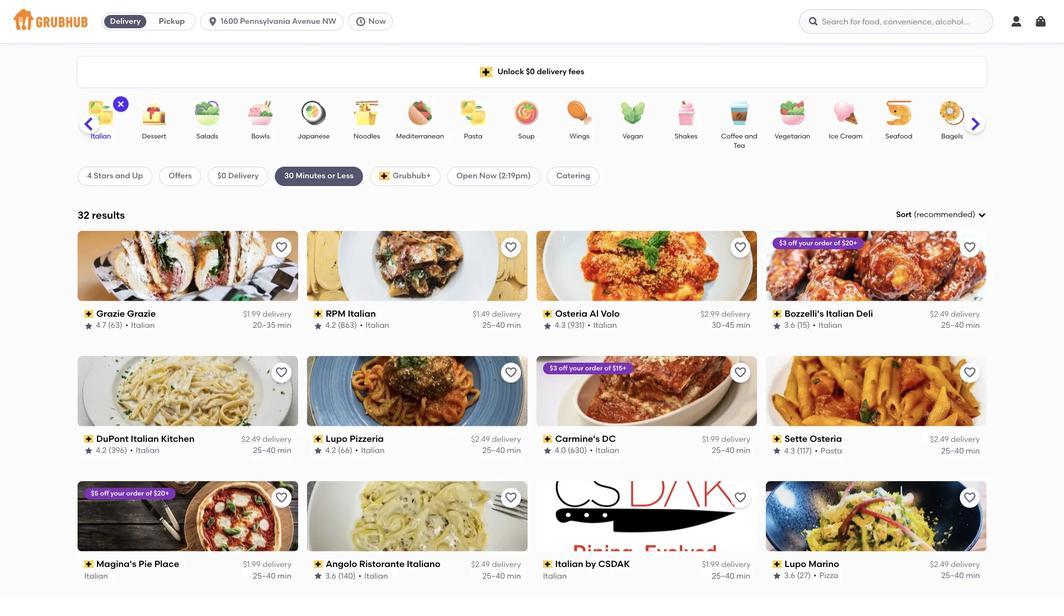 Task type: describe. For each thing, give the bounding box(es) containing it.
1 horizontal spatial now
[[480, 172, 497, 181]]

$2.49 delivery for angolo ristorante italiano
[[471, 561, 521, 570]]

Search for food, convenience, alcohol... search field
[[800, 9, 994, 34]]

$3 for bozzelli's italian deli
[[780, 239, 787, 247]]

magina's pie place logo image
[[78, 482, 298, 552]]

shakes
[[675, 133, 698, 140]]

4.2 for lupo pizzeria
[[326, 447, 336, 456]]

now inside button
[[369, 17, 386, 26]]

soup
[[519, 133, 535, 140]]

star icon image for grazie grazie
[[84, 322, 93, 331]]

• italian for grazie
[[125, 321, 155, 331]]

min for grazie grazie
[[278, 321, 292, 331]]

grazie grazie logo image
[[78, 231, 298, 302]]

star icon image for sette osteria
[[773, 447, 782, 456]]

1 vertical spatial osteria
[[810, 434, 843, 445]]

vegan
[[623, 133, 644, 140]]

main navigation navigation
[[0, 0, 1065, 43]]

1 vertical spatial delivery
[[228, 172, 259, 181]]

$2.99 delivery
[[701, 310, 751, 319]]

vegetarian
[[775, 133, 811, 140]]

results
[[92, 209, 125, 222]]

dessert
[[142, 133, 166, 140]]

coffee
[[722, 133, 744, 140]]

save this restaurant button for grazie grazie
[[272, 238, 292, 258]]

delivery for italian by csdak
[[722, 561, 751, 570]]

32
[[78, 209, 90, 222]]

offers
[[169, 172, 192, 181]]

al
[[590, 309, 599, 319]]

delivery for dupont italian kitchen
[[263, 435, 292, 445]]

2 horizontal spatial svg image
[[1010, 15, 1024, 28]]

angolo
[[326, 559, 357, 570]]

• for grazie grazie
[[125, 321, 128, 331]]

delivery inside button
[[110, 17, 141, 26]]

4.0 (630)
[[555, 447, 587, 456]]

or
[[328, 172, 335, 181]]

pickup button
[[149, 13, 195, 31]]

25–40 for magina's pie place
[[253, 572, 276, 581]]

subscription pass image for angolo ristorante italiano
[[314, 561, 324, 569]]

magina's pie place
[[96, 559, 179, 570]]

3.6 (140)
[[326, 572, 356, 581]]

unlock
[[498, 67, 524, 76]]

4.7
[[96, 321, 106, 331]]

25–40 min for dupont italian kitchen
[[253, 447, 292, 456]]

20–35
[[253, 321, 276, 331]]

tea
[[734, 142, 746, 150]]

0 vertical spatial osteria
[[555, 309, 588, 319]]

• for bozzelli's italian deli
[[813, 321, 816, 331]]

$2.49 for dupont italian kitchen
[[242, 435, 261, 445]]

none field containing sort
[[897, 210, 987, 221]]

save this restaurant button for osteria al volo
[[731, 238, 751, 258]]

star icon image for carmine's dc
[[543, 447, 552, 456]]

(15)
[[798, 321, 810, 331]]

bagels
[[942, 133, 964, 140]]

min for rpm italian
[[507, 321, 521, 331]]

save this restaurant image for rpm italian
[[505, 241, 518, 254]]

noodles
[[354, 133, 380, 140]]

fees
[[569, 67, 585, 76]]

italian down magina's
[[84, 572, 108, 581]]

dupont italian kitchen logo image
[[78, 356, 298, 427]]

vegetarian image
[[774, 101, 812, 125]]

(140)
[[338, 572, 356, 581]]

lupo for lupo marino
[[785, 559, 807, 570]]

$1.99 for grazie grazie
[[243, 310, 261, 319]]

avenue
[[292, 17, 321, 26]]

and inside coffee and tea
[[745, 133, 758, 140]]

(63)
[[108, 321, 123, 331]]

subscription pass image for italian by csdak
[[543, 561, 553, 569]]

$2.49 for angolo ristorante italiano
[[471, 561, 490, 570]]

off for bozzelli's
[[789, 239, 798, 247]]

rpm
[[326, 309, 346, 319]]

grubhub plus flag logo image for grubhub+
[[379, 172, 391, 181]]

italian left deli
[[827, 309, 855, 319]]

30–45 min
[[712, 321, 751, 331]]

bagels image
[[933, 101, 972, 125]]

pasta image
[[454, 101, 493, 125]]

30 minutes or less
[[284, 172, 354, 181]]

lupo marino
[[785, 559, 840, 570]]

save this restaurant button for lupo pizzeria
[[501, 363, 521, 383]]

star icon image for lupo marino
[[773, 572, 782, 581]]

save this restaurant image for angolo ristorante italiano
[[505, 492, 518, 505]]

save this restaurant image for lupo pizzeria
[[505, 366, 518, 380]]

4.2 (396)
[[96, 447, 127, 456]]

japanese
[[298, 133, 330, 140]]

32 results
[[78, 209, 125, 222]]

subscription pass image for lupo pizzeria
[[314, 436, 324, 444]]

noodles image
[[348, 101, 387, 125]]

25–40 for italian by csdak
[[712, 572, 735, 581]]

25–40 min for lupo marino
[[942, 572, 980, 581]]

italian down dc
[[596, 447, 620, 456]]

off for carmine's
[[559, 365, 568, 372]]

star icon image for bozzelli's italian deli
[[773, 322, 782, 331]]

csdak
[[599, 559, 630, 570]]

italian down dupont italian kitchen
[[136, 447, 160, 456]]

shakes image
[[667, 101, 706, 125]]

delivery button
[[102, 13, 149, 31]]

30–45
[[712, 321, 735, 331]]

• italian for dupont
[[130, 447, 160, 456]]

subscription pass image for lupo marino
[[773, 561, 783, 569]]

4.3 for osteria al volo
[[555, 321, 566, 331]]

pennsylvania
[[240, 17, 290, 26]]

25–40 for lupo marino
[[942, 572, 965, 581]]

seafood
[[886, 133, 913, 140]]

italian image
[[82, 101, 120, 125]]

kitchen
[[161, 434, 195, 445]]

min for lupo pizzeria
[[507, 447, 521, 456]]

dc
[[602, 434, 616, 445]]

(630)
[[568, 447, 587, 456]]

bakery image
[[987, 101, 1025, 125]]

$1.99 delivery for grazie grazie
[[243, 310, 292, 319]]

• for dupont italian kitchen
[[130, 447, 133, 456]]

delivery for angolo ristorante italiano
[[492, 561, 521, 570]]

• for rpm italian
[[360, 321, 363, 331]]

italiano
[[407, 559, 441, 570]]

0 vertical spatial $0
[[526, 67, 535, 76]]

italian down volo
[[594, 321, 617, 331]]

subscription pass image for sette osteria
[[773, 436, 783, 444]]

magina's
[[96, 559, 136, 570]]

3.6 (15)
[[785, 321, 810, 331]]

deli
[[857, 309, 874, 319]]

sette
[[785, 434, 808, 445]]

grazie grazie
[[96, 309, 156, 319]]

marino
[[809, 559, 840, 570]]

less
[[337, 172, 354, 181]]

italian down the italian image
[[91, 133, 111, 140]]

grubhub+
[[393, 172, 431, 181]]

(
[[914, 210, 917, 220]]

angolo ristorante italiano
[[326, 559, 441, 570]]

3.6 for angolo ristorante italiano
[[326, 572, 337, 581]]

sort ( recommended )
[[897, 210, 976, 220]]

seafood image
[[880, 101, 919, 125]]

(931)
[[568, 321, 585, 331]]

$1.49 delivery
[[473, 310, 521, 319]]

25–40 for rpm italian
[[483, 321, 505, 331]]

salads image
[[188, 101, 227, 125]]

bozzelli's
[[785, 309, 824, 319]]

$3 off your order of $15+
[[550, 365, 627, 372]]

italian down italian by csdak
[[543, 572, 567, 581]]

of for pie
[[146, 490, 152, 498]]

italian by csdak
[[555, 559, 630, 570]]

sort
[[897, 210, 912, 220]]

place
[[154, 559, 179, 570]]

mediterranean image
[[401, 101, 440, 125]]

ristorante
[[360, 559, 405, 570]]

$2.49 delivery for dupont italian kitchen
[[242, 435, 292, 445]]

25–40 for angolo ristorante italiano
[[483, 572, 505, 581]]

your for carmine's
[[570, 365, 584, 372]]

25–40 min for carmine's dc
[[712, 447, 751, 456]]

(863)
[[338, 321, 357, 331]]

order for magina's
[[126, 490, 144, 498]]

delivery for osteria al volo
[[722, 310, 751, 319]]

25–40 for dupont italian kitchen
[[253, 447, 276, 456]]

• italian for carmine's
[[590, 447, 620, 456]]

1600
[[221, 17, 238, 26]]

coffee and tea image
[[720, 101, 759, 125]]

dupont italian kitchen
[[96, 434, 195, 445]]

up
[[132, 172, 143, 181]]

• for carmine's dc
[[590, 447, 593, 456]]

save this restaurant button for italian by csdak
[[731, 488, 751, 508]]

2 grazie from the left
[[127, 309, 156, 319]]

(2:19pm)
[[499, 172, 531, 181]]

$1.49
[[473, 310, 490, 319]]

star icon image for dupont italian kitchen
[[84, 447, 93, 456]]

catering
[[557, 172, 591, 181]]

25–40 for sette osteria
[[942, 447, 965, 456]]

min for osteria al volo
[[737, 321, 751, 331]]

min for italian by csdak
[[737, 572, 751, 581]]

min for carmine's dc
[[737, 447, 751, 456]]

minutes
[[296, 172, 326, 181]]

carmine's dc logo image
[[537, 356, 758, 427]]

star icon image for rpm italian
[[314, 322, 323, 331]]

0 horizontal spatial and
[[115, 172, 130, 181]]



Task type: locate. For each thing, give the bounding box(es) containing it.
$3
[[780, 239, 787, 247], [550, 365, 558, 372]]

save this restaurant button for sette osteria
[[961, 363, 980, 383]]

star icon image left 4.2 (396)
[[84, 447, 93, 456]]

italian left the by
[[555, 559, 584, 570]]

$15+
[[613, 365, 627, 372]]

delivery for rpm italian
[[492, 310, 521, 319]]

1 horizontal spatial delivery
[[228, 172, 259, 181]]

1 horizontal spatial $3
[[780, 239, 787, 247]]

20–35 min
[[253, 321, 292, 331]]

subscription pass image left osteria al volo
[[543, 311, 553, 318]]

1 horizontal spatial $20+
[[842, 239, 858, 247]]

1 vertical spatial order
[[586, 365, 603, 372]]

1 horizontal spatial grazie
[[127, 309, 156, 319]]

delivery down bowls
[[228, 172, 259, 181]]

dessert image
[[135, 101, 174, 125]]

4.3 left the (931)
[[555, 321, 566, 331]]

0 horizontal spatial pasta
[[464, 133, 483, 140]]

1600 pennsylvania avenue nw button
[[200, 13, 348, 31]]

2 vertical spatial off
[[100, 490, 109, 498]]

star icon image left 4.3 (117)
[[773, 447, 782, 456]]

delivery for bozzelli's italian deli
[[951, 310, 980, 319]]

stars
[[94, 172, 113, 181]]

4.2 (66)
[[326, 447, 353, 456]]

1 horizontal spatial osteria
[[810, 434, 843, 445]]

japanese image
[[294, 101, 333, 125]]

osteria up "4.3 (931)"
[[555, 309, 588, 319]]

$1.99 for carmine's dc
[[702, 435, 720, 445]]

• for angolo ristorante italiano
[[359, 572, 362, 581]]

open
[[457, 172, 478, 181]]

(66)
[[338, 447, 353, 456]]

pizza
[[820, 572, 839, 581]]

25–40
[[483, 321, 505, 331], [942, 321, 965, 331], [253, 447, 276, 456], [483, 447, 505, 456], [712, 447, 735, 456], [942, 447, 965, 456], [253, 572, 276, 581], [483, 572, 505, 581], [712, 572, 735, 581], [942, 572, 965, 581]]

• right the (140)
[[359, 572, 362, 581]]

italian down bozzelli's italian deli
[[819, 321, 843, 331]]

min for angolo ristorante italiano
[[507, 572, 521, 581]]

pickup
[[159, 17, 185, 26]]

$2.49 for sette osteria
[[931, 435, 949, 445]]

star icon image left 4.2 (863)
[[314, 322, 323, 331]]

subscription pass image left dupont
[[84, 436, 94, 444]]

• pizza
[[814, 572, 839, 581]]

nw
[[322, 17, 337, 26]]

sette osteria logo image
[[766, 356, 987, 427]]

italian
[[91, 133, 111, 140], [348, 309, 376, 319], [827, 309, 855, 319], [131, 321, 155, 331], [366, 321, 390, 331], [594, 321, 617, 331], [819, 321, 843, 331], [131, 434, 159, 445], [136, 447, 160, 456], [361, 447, 385, 456], [596, 447, 620, 456], [555, 559, 584, 570], [84, 572, 108, 581], [365, 572, 388, 581], [543, 572, 567, 581]]

1 vertical spatial off
[[559, 365, 568, 372]]

rpm italian logo image
[[307, 231, 528, 302]]

delivery for sette osteria
[[951, 435, 980, 445]]

sette osteria
[[785, 434, 843, 445]]

wings
[[570, 133, 590, 140]]

•
[[125, 321, 128, 331], [360, 321, 363, 331], [588, 321, 591, 331], [813, 321, 816, 331], [130, 447, 133, 456], [355, 447, 358, 456], [590, 447, 593, 456], [815, 447, 818, 456], [359, 572, 362, 581], [814, 572, 817, 581]]

0 vertical spatial pasta
[[464, 133, 483, 140]]

and left up
[[115, 172, 130, 181]]

now right nw
[[369, 17, 386, 26]]

volo
[[601, 309, 620, 319]]

order for carmine's
[[586, 365, 603, 372]]

• italian for angolo
[[359, 572, 388, 581]]

0 horizontal spatial delivery
[[110, 17, 141, 26]]

0 horizontal spatial your
[[111, 490, 125, 498]]

1 vertical spatial grubhub plus flag logo image
[[379, 172, 391, 181]]

your for bozzelli's
[[799, 239, 814, 247]]

1 horizontal spatial and
[[745, 133, 758, 140]]

italian by csdak logo image
[[537, 482, 758, 552]]

min
[[278, 321, 292, 331], [507, 321, 521, 331], [737, 321, 751, 331], [966, 321, 980, 331], [278, 447, 292, 456], [507, 447, 521, 456], [737, 447, 751, 456], [966, 447, 980, 456], [278, 572, 292, 581], [507, 572, 521, 581], [737, 572, 751, 581], [966, 572, 980, 581]]

25–40 for bozzelli's italian deli
[[942, 321, 965, 331]]

dupont
[[96, 434, 129, 445]]

carmine's
[[555, 434, 600, 445]]

your
[[799, 239, 814, 247], [570, 365, 584, 372], [111, 490, 125, 498]]

4.2 for rpm italian
[[326, 321, 336, 331]]

rpm italian
[[326, 309, 376, 319]]

grazie
[[96, 309, 125, 319], [127, 309, 156, 319]]

• right (396)
[[130, 447, 133, 456]]

osteria al volo logo image
[[537, 231, 758, 302]]

pasta down pasta image
[[464, 133, 483, 140]]

bowls
[[251, 133, 270, 140]]

2 horizontal spatial of
[[834, 239, 841, 247]]

$0 right the unlock
[[526, 67, 535, 76]]

lupo up 4.2 (66)
[[326, 434, 348, 445]]

save this restaurant image for sette osteria
[[964, 366, 977, 380]]

4.2 (863)
[[326, 321, 357, 331]]

$1.99 for magina's pie place
[[243, 561, 261, 570]]

open now (2:19pm)
[[457, 172, 531, 181]]

1 vertical spatial 4.3
[[785, 447, 796, 456]]

subscription pass image for osteria al volo
[[543, 311, 553, 318]]

0 horizontal spatial $0
[[217, 172, 226, 181]]

0 horizontal spatial svg image
[[207, 16, 219, 27]]

unlock $0 delivery fees
[[498, 67, 585, 76]]

0 vertical spatial $20+
[[842, 239, 858, 247]]

• italian down ristorante
[[359, 572, 388, 581]]

italian down pizzeria
[[361, 447, 385, 456]]

1 vertical spatial pasta
[[821, 447, 843, 456]]

ice cream image
[[827, 101, 866, 125]]

4.3 for sette osteria
[[785, 447, 796, 456]]

save this restaurant button for rpm italian
[[501, 238, 521, 258]]

grubhub plus flag logo image left the unlock
[[480, 67, 493, 77]]

$20+ for deli
[[842, 239, 858, 247]]

save this restaurant image for dupont italian kitchen
[[275, 366, 288, 380]]

• italian for osteria
[[588, 321, 617, 331]]

grubhub plus flag logo image
[[480, 67, 493, 77], [379, 172, 391, 181]]

$2.49 delivery for lupo pizzeria
[[471, 435, 521, 445]]

subscription pass image left the by
[[543, 561, 553, 569]]

cream
[[841, 133, 863, 140]]

(396)
[[109, 447, 127, 456]]

subscription pass image
[[314, 311, 324, 318], [543, 311, 553, 318], [84, 436, 94, 444], [543, 561, 553, 569]]

• italian down dupont italian kitchen
[[130, 447, 160, 456]]

lupo marino logo image
[[766, 482, 987, 552]]

star icon image left the '3.6 (15)'
[[773, 322, 782, 331]]

star icon image left 4.7 in the bottom left of the page
[[84, 322, 93, 331]]

• for lupo pizzeria
[[355, 447, 358, 456]]

0 horizontal spatial of
[[146, 490, 152, 498]]

1 horizontal spatial pasta
[[821, 447, 843, 456]]

• right (117)
[[815, 447, 818, 456]]

and up 'tea' on the right
[[745, 133, 758, 140]]

• right (63)
[[125, 321, 128, 331]]

osteria up the • pasta
[[810, 434, 843, 445]]

save this restaurant image for osteria al volo
[[734, 241, 748, 254]]

0 horizontal spatial $20+
[[154, 490, 169, 498]]

subscription pass image for rpm italian
[[314, 311, 324, 318]]

recommended
[[917, 210, 973, 220]]

0 vertical spatial grubhub plus flag logo image
[[480, 67, 493, 77]]

• down carmine's dc
[[590, 447, 593, 456]]

0 horizontal spatial osteria
[[555, 309, 588, 319]]

$2.99
[[701, 310, 720, 319]]

off for magina's
[[100, 490, 109, 498]]

3.6 down angolo
[[326, 572, 337, 581]]

min for dupont italian kitchen
[[278, 447, 292, 456]]

• italian down the rpm italian
[[360, 321, 390, 331]]

• italian for lupo
[[355, 447, 385, 456]]

2 horizontal spatial your
[[799, 239, 814, 247]]

$2.49 for bozzelli's italian deli
[[931, 310, 949, 319]]

1 vertical spatial your
[[570, 365, 584, 372]]

• right '(863)'
[[360, 321, 363, 331]]

0 horizontal spatial off
[[100, 490, 109, 498]]

save this restaurant button for lupo marino
[[961, 488, 980, 508]]

subscription pass image for grazie grazie
[[84, 311, 94, 318]]

subscription pass image left lupo marino
[[773, 561, 783, 569]]

0 horizontal spatial now
[[369, 17, 386, 26]]

svg image inside 1600 pennsylvania avenue nw button
[[207, 16, 219, 27]]

$1.99 delivery for carmine's dc
[[702, 435, 751, 445]]

$0
[[526, 67, 535, 76], [217, 172, 226, 181]]

lupo for lupo pizzeria
[[326, 434, 348, 445]]

vegan image
[[614, 101, 653, 125]]

3.6 for bozzelli's italian deli
[[785, 321, 796, 331]]

$0 right offers
[[217, 172, 226, 181]]

25–40 min for sette osteria
[[942, 447, 980, 456]]

save this restaurant button
[[272, 238, 292, 258], [501, 238, 521, 258], [731, 238, 751, 258], [961, 238, 980, 258], [272, 363, 292, 383], [501, 363, 521, 383], [731, 363, 751, 383], [961, 363, 980, 383], [272, 488, 292, 508], [501, 488, 521, 508], [731, 488, 751, 508], [961, 488, 980, 508]]

3.6 for lupo marino
[[785, 572, 796, 581]]

1 horizontal spatial grubhub plus flag logo image
[[480, 67, 493, 77]]

min for lupo marino
[[966, 572, 980, 581]]

0 vertical spatial 4.3
[[555, 321, 566, 331]]

svg image
[[1035, 15, 1048, 28], [809, 16, 820, 27], [116, 100, 125, 109], [978, 211, 987, 220]]

0 horizontal spatial grazie
[[96, 309, 125, 319]]

4 stars and up
[[87, 172, 143, 181]]

3.6 left (27)
[[785, 572, 796, 581]]

1 vertical spatial of
[[605, 365, 611, 372]]

0 horizontal spatial lupo
[[326, 434, 348, 445]]

• italian down grazie grazie
[[125, 321, 155, 331]]

4.3 down sette
[[785, 447, 796, 456]]

subscription pass image for carmine's dc
[[543, 436, 553, 444]]

carmine's dc
[[555, 434, 616, 445]]

by
[[586, 559, 597, 570]]

subscription pass image for dupont italian kitchen
[[84, 436, 94, 444]]

3.6 left (15)
[[785, 321, 796, 331]]

25–40 min for angolo ristorante italiano
[[483, 572, 521, 581]]

4.2 for dupont italian kitchen
[[96, 447, 107, 456]]

0 vertical spatial order
[[815, 239, 833, 247]]

star icon image left 4.0
[[543, 447, 552, 456]]

$2.49 for lupo marino
[[931, 561, 949, 570]]

2 horizontal spatial off
[[789, 239, 798, 247]]

lupo up 3.6 (27)
[[785, 559, 807, 570]]

25–40 for carmine's dc
[[712, 447, 735, 456]]

0 vertical spatial your
[[799, 239, 814, 247]]

1 horizontal spatial svg image
[[355, 16, 366, 27]]

pie
[[139, 559, 152, 570]]

$0 delivery
[[217, 172, 259, 181]]

$1.99 for italian by csdak
[[702, 561, 720, 570]]

0 vertical spatial off
[[789, 239, 798, 247]]

star icon image left 4.2 (66)
[[314, 447, 323, 456]]

(27)
[[798, 572, 811, 581]]

svg image inside now button
[[355, 16, 366, 27]]

subscription pass image left angolo
[[314, 561, 324, 569]]

25–40 min for magina's pie place
[[253, 572, 292, 581]]

4.2 left (66)
[[326, 447, 336, 456]]

delivery for magina's pie place
[[263, 561, 292, 570]]

0 vertical spatial of
[[834, 239, 841, 247]]

0 horizontal spatial grubhub plus flag logo image
[[379, 172, 391, 181]]

• for osteria al volo
[[588, 321, 591, 331]]

$5
[[91, 490, 98, 498]]

2 vertical spatial of
[[146, 490, 152, 498]]

• italian down dc
[[590, 447, 620, 456]]

bowls image
[[241, 101, 280, 125]]

1 vertical spatial $20+
[[154, 490, 169, 498]]

• for lupo marino
[[814, 572, 817, 581]]

1 vertical spatial $3
[[550, 365, 558, 372]]

4.2 down the rpm
[[326, 321, 336, 331]]

ice cream
[[829, 133, 863, 140]]

bozzelli's italian deli
[[785, 309, 874, 319]]

25–40 min for bozzelli's italian deli
[[942, 321, 980, 331]]

of for italian
[[834, 239, 841, 247]]

• italian down bozzelli's italian deli
[[813, 321, 843, 331]]

• right (15)
[[813, 321, 816, 331]]

pasta down sette osteria
[[821, 447, 843, 456]]

save this restaurant image
[[275, 241, 288, 254], [505, 241, 518, 254], [275, 366, 288, 380], [734, 366, 748, 380], [734, 492, 748, 505], [964, 492, 977, 505]]

• italian down pizzeria
[[355, 447, 385, 456]]

$20+
[[842, 239, 858, 247], [154, 490, 169, 498]]

subscription pass image left magina's
[[84, 561, 94, 569]]

$1.99 delivery for italian by csdak
[[702, 561, 751, 570]]

$2.49 delivery for lupo marino
[[931, 561, 980, 570]]

30
[[284, 172, 294, 181]]

2 horizontal spatial order
[[815, 239, 833, 247]]

subscription pass image left grazie grazie
[[84, 311, 94, 318]]

osteria al volo
[[555, 309, 620, 319]]

3.6
[[785, 321, 796, 331], [326, 572, 337, 581], [785, 572, 796, 581]]

italian down the rpm italian
[[366, 321, 390, 331]]

grubhub plus flag logo image left the grubhub+
[[379, 172, 391, 181]]

None field
[[897, 210, 987, 221]]

ice
[[829, 133, 839, 140]]

• italian down volo
[[588, 321, 617, 331]]

(117)
[[797, 447, 813, 456]]

4.3
[[555, 321, 566, 331], [785, 447, 796, 456]]

4.0
[[555, 447, 566, 456]]

25–40 min for rpm italian
[[483, 321, 521, 331]]

$1.99 delivery
[[243, 310, 292, 319], [702, 435, 751, 445], [243, 561, 292, 570], [702, 561, 751, 570]]

angolo ristorante italiano logo image
[[307, 482, 528, 552]]

• right (27)
[[814, 572, 817, 581]]

1 horizontal spatial $0
[[526, 67, 535, 76]]

• right (66)
[[355, 447, 358, 456]]

lupo pizzeria
[[326, 434, 384, 445]]

svg image for now
[[355, 16, 366, 27]]

subscription pass image left the rpm
[[314, 311, 324, 318]]

2 vertical spatial your
[[111, 490, 125, 498]]

1 horizontal spatial order
[[586, 365, 603, 372]]

italian down ristorante
[[365, 572, 388, 581]]

1 horizontal spatial lupo
[[785, 559, 807, 570]]

star icon image left "4.3 (931)"
[[543, 322, 552, 331]]

• down osteria al volo
[[588, 321, 591, 331]]

0 vertical spatial $3
[[780, 239, 787, 247]]

grubhub plus flag logo image for unlock $0 delivery fees
[[480, 67, 493, 77]]

subscription pass image left bozzelli's at the bottom right
[[773, 311, 783, 318]]

svg image
[[1010, 15, 1024, 28], [207, 16, 219, 27], [355, 16, 366, 27]]

italian up '(863)'
[[348, 309, 376, 319]]

25–40 min for lupo pizzeria
[[483, 447, 521, 456]]

osteria
[[555, 309, 588, 319], [810, 434, 843, 445]]

2 vertical spatial order
[[126, 490, 144, 498]]

0 vertical spatial lupo
[[326, 434, 348, 445]]

svg image for 1600 pennsylvania avenue nw
[[207, 16, 219, 27]]

1 horizontal spatial 4.3
[[785, 447, 796, 456]]

$5 off your order of $20+
[[91, 490, 169, 498]]

1 vertical spatial lupo
[[785, 559, 807, 570]]

lupo pizzeria logo image
[[307, 356, 528, 427]]

star icon image left 3.6 (27)
[[773, 572, 782, 581]]

0 horizontal spatial 4.3
[[555, 321, 566, 331]]

subscription pass image left carmine's
[[543, 436, 553, 444]]

$1.99
[[243, 310, 261, 319], [702, 435, 720, 445], [243, 561, 261, 570], [702, 561, 720, 570]]

delivery left pickup
[[110, 17, 141, 26]]

0 vertical spatial and
[[745, 133, 758, 140]]

25–40 min
[[483, 321, 521, 331], [942, 321, 980, 331], [253, 447, 292, 456], [483, 447, 521, 456], [712, 447, 751, 456], [942, 447, 980, 456], [253, 572, 292, 581], [483, 572, 521, 581], [712, 572, 751, 581], [942, 572, 980, 581]]

0 horizontal spatial $3
[[550, 365, 558, 372]]

star icon image for lupo pizzeria
[[314, 447, 323, 456]]

• italian for rpm
[[360, 321, 390, 331]]

4.3 (117)
[[785, 447, 813, 456]]

italian down grazie grazie
[[131, 321, 155, 331]]

subscription pass image for magina's pie place
[[84, 561, 94, 569]]

1 horizontal spatial of
[[605, 365, 611, 372]]

star icon image for osteria al volo
[[543, 322, 552, 331]]

bozzelli's italian deli logo image
[[766, 231, 987, 302]]

subscription pass image left lupo pizzeria
[[314, 436, 324, 444]]

soup image
[[507, 101, 546, 125]]

1 grazie from the left
[[96, 309, 125, 319]]

subscription pass image left sette
[[773, 436, 783, 444]]

0 horizontal spatial order
[[126, 490, 144, 498]]

1 vertical spatial now
[[480, 172, 497, 181]]

order for bozzelli's
[[815, 239, 833, 247]]

order
[[815, 239, 833, 247], [586, 365, 603, 372], [126, 490, 144, 498]]

star icon image left 3.6 (140)
[[314, 572, 323, 581]]

subscription pass image
[[84, 311, 94, 318], [773, 311, 783, 318], [314, 436, 324, 444], [543, 436, 553, 444], [773, 436, 783, 444], [84, 561, 94, 569], [314, 561, 324, 569], [773, 561, 783, 569]]

4.3 (931)
[[555, 321, 585, 331]]

italian right dupont
[[131, 434, 159, 445]]

$2.49
[[931, 310, 949, 319], [242, 435, 261, 445], [471, 435, 490, 445], [931, 435, 949, 445], [471, 561, 490, 570], [931, 561, 949, 570]]

now right open
[[480, 172, 497, 181]]

4
[[87, 172, 92, 181]]

star icon image
[[84, 322, 93, 331], [314, 322, 323, 331], [543, 322, 552, 331], [773, 322, 782, 331], [84, 447, 93, 456], [314, 447, 323, 456], [543, 447, 552, 456], [773, 447, 782, 456], [314, 572, 323, 581], [773, 572, 782, 581]]

0 vertical spatial delivery
[[110, 17, 141, 26]]

$2.49 delivery for bozzelli's italian deli
[[931, 310, 980, 319]]

1 vertical spatial and
[[115, 172, 130, 181]]

25–40 for lupo pizzeria
[[483, 447, 505, 456]]

$3 off your order of $20+
[[780, 239, 858, 247]]

now
[[369, 17, 386, 26], [480, 172, 497, 181]]

0 vertical spatial now
[[369, 17, 386, 26]]

4.2 down dupont
[[96, 447, 107, 456]]

delivery
[[110, 17, 141, 26], [228, 172, 259, 181]]

$20+ for place
[[154, 490, 169, 498]]

1 vertical spatial $0
[[217, 172, 226, 181]]

1 horizontal spatial your
[[570, 365, 584, 372]]

wings image
[[561, 101, 599, 125]]

delivery for carmine's dc
[[722, 435, 751, 445]]

save this restaurant image
[[734, 241, 748, 254], [964, 241, 977, 254], [505, 366, 518, 380], [964, 366, 977, 380], [275, 492, 288, 505], [505, 492, 518, 505]]

$2.49 delivery for sette osteria
[[931, 435, 980, 445]]

1 horizontal spatial off
[[559, 365, 568, 372]]



Task type: vqa. For each thing, say whether or not it's contained in the screenshot.


